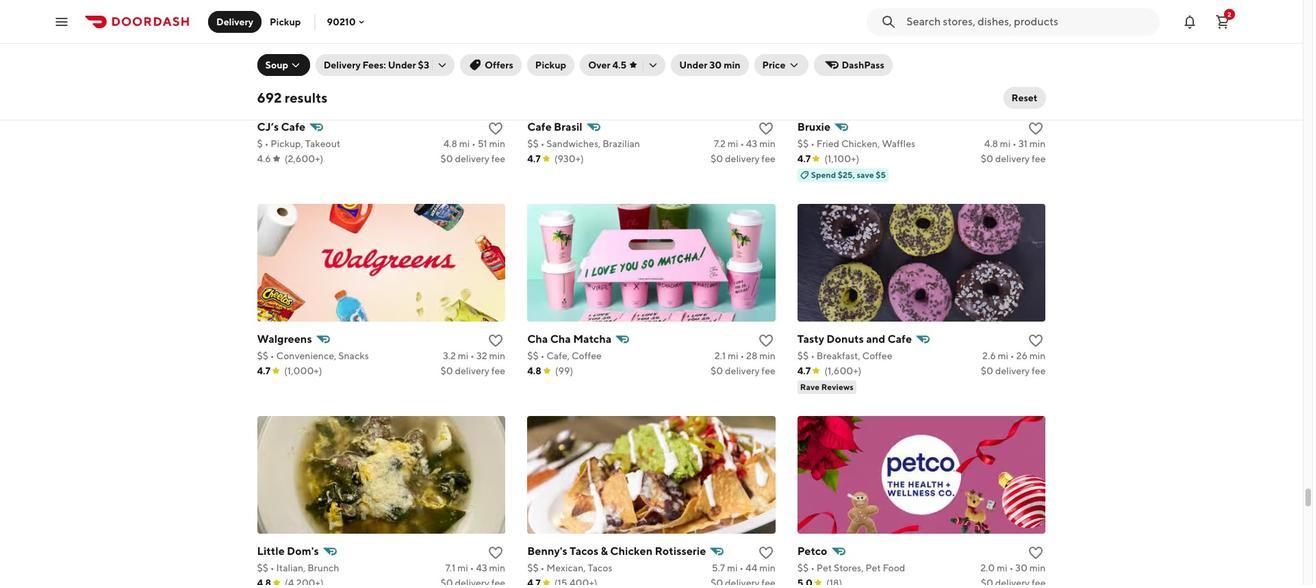 Task type: locate. For each thing, give the bounding box(es) containing it.
pet down petco in the right of the page
[[817, 563, 832, 574]]

4.7 up rave
[[798, 366, 811, 377]]

3 items, open order cart image
[[1215, 13, 1232, 30]]

fee down 3.2 mi • 32 min
[[492, 366, 506, 377]]

$$ for tasty donuts and cafe
[[798, 351, 809, 361]]

• left fried
[[811, 138, 815, 149]]

1 horizontal spatial pet
[[866, 563, 881, 574]]

• down petco in the right of the page
[[811, 563, 815, 574]]

0 vertical spatial pickup
[[270, 16, 301, 27]]

$​0 delivery fee down the 7.2 mi • 43 min
[[711, 153, 776, 164]]

2 cha from the left
[[551, 333, 571, 346]]

sandwiches,
[[547, 138, 601, 149]]

• right $
[[265, 138, 269, 149]]

min right the '51' on the top left of the page
[[489, 138, 506, 149]]

mi for cj's cafe
[[459, 138, 470, 149]]

30 left the "price"
[[710, 60, 722, 71]]

4.8 mi • 31 min
[[985, 138, 1046, 149]]

• left the 26
[[1011, 351, 1015, 361]]

4.8 left 31
[[985, 138, 999, 149]]

(99)
[[555, 366, 574, 377]]

coffee down matcha
[[572, 351, 602, 361]]

click to add this store to your saved list image up 7.1 mi • 43 min
[[488, 545, 504, 562]]

rave
[[801, 382, 820, 392]]

• left 31
[[1013, 138, 1017, 149]]

delivery down the 7.2 mi • 43 min
[[725, 153, 760, 164]]

cha cha matcha
[[528, 333, 612, 346]]

43 right 7.2
[[747, 138, 758, 149]]

0 vertical spatial 30
[[710, 60, 722, 71]]

benny's tacos & chicken rotisserie
[[528, 545, 706, 558]]

• right the 7.1
[[470, 563, 474, 574]]

692
[[257, 90, 282, 105]]

692 results
[[257, 90, 328, 105]]

43 for cafe brasil
[[747, 138, 758, 149]]

$5
[[876, 170, 886, 180]]

mi right 7.2
[[728, 138, 739, 149]]

tacos
[[570, 545, 599, 558], [588, 563, 613, 574]]

tacos left &
[[570, 545, 599, 558]]

$​0 down 2.1
[[711, 366, 724, 377]]

tasty donuts and cafe
[[798, 333, 912, 346]]

fee for cha cha matcha
[[762, 366, 776, 377]]

$​0 delivery fee for walgreens
[[441, 366, 506, 377]]

min left the "price"
[[724, 60, 741, 71]]

cha
[[528, 333, 548, 346], [551, 333, 571, 346]]

fee down 2.1 mi • 28 min
[[762, 366, 776, 377]]

fee down 4.8 mi • 31 min
[[1032, 153, 1046, 164]]

save
[[857, 170, 875, 180]]

delivery for cj's cafe
[[455, 153, 490, 164]]

4.8 for bruxie
[[985, 138, 999, 149]]

cafe,
[[547, 351, 570, 361]]

fee down the 7.2 mi • 43 min
[[762, 153, 776, 164]]

click to add this store to your saved list image up the 7.2 mi • 43 min
[[758, 120, 775, 137]]

• left 44
[[740, 563, 744, 574]]

tacos down &
[[588, 563, 613, 574]]

(930+)
[[555, 153, 584, 164]]

mi for little dom's
[[458, 563, 468, 574]]

delivery for walgreens
[[455, 366, 490, 377]]

$
[[257, 138, 263, 149]]

0 horizontal spatial 30
[[710, 60, 722, 71]]

pickup button
[[262, 11, 309, 33], [527, 54, 575, 76]]

(1,600+)
[[825, 366, 862, 377]]

min right "32"
[[489, 351, 506, 361]]

$$ • mexican, tacos
[[528, 563, 613, 574]]

$$ down petco in the right of the page
[[798, 563, 809, 574]]

mi
[[459, 138, 470, 149], [728, 138, 739, 149], [1001, 138, 1011, 149], [458, 351, 469, 361], [728, 351, 739, 361], [998, 351, 1009, 361], [458, 563, 468, 574], [727, 563, 738, 574], [997, 563, 1008, 574]]

mi right 2.0
[[997, 563, 1008, 574]]

$$ down tasty
[[798, 351, 809, 361]]

1 horizontal spatial coffee
[[863, 351, 893, 361]]

1 horizontal spatial cha
[[551, 333, 571, 346]]

fee down "2.6 mi • 26 min"
[[1032, 366, 1046, 377]]

spend
[[812, 170, 837, 180]]

0 horizontal spatial cafe
[[281, 120, 306, 133]]

reset
[[1012, 92, 1038, 103]]

fee for walgreens
[[492, 366, 506, 377]]

0 horizontal spatial coffee
[[572, 351, 602, 361]]

43
[[747, 138, 758, 149], [476, 563, 488, 574]]

5.7 mi • 44 min
[[712, 563, 776, 574]]

2
[[1228, 10, 1232, 18]]

mi left 31
[[1001, 138, 1011, 149]]

delivery inside button
[[216, 16, 253, 27]]

$​0 down 4.8 mi • 51 min
[[441, 153, 453, 164]]

0 horizontal spatial pickup
[[270, 16, 301, 27]]

$$ down "benny's"
[[528, 563, 539, 574]]

1 horizontal spatial delivery
[[324, 60, 361, 71]]

fee for tasty donuts and cafe
[[1032, 366, 1046, 377]]

43 right the 7.1
[[476, 563, 488, 574]]

under
[[388, 60, 416, 71], [680, 60, 708, 71]]

snacks
[[339, 351, 369, 361]]

click to add this store to your saved list image
[[758, 120, 775, 137], [1029, 120, 1045, 137], [488, 333, 504, 349], [758, 333, 775, 349], [1029, 333, 1045, 349], [488, 545, 504, 562], [758, 545, 775, 562], [1029, 545, 1045, 562]]

delivery for cafe brasil
[[725, 153, 760, 164]]

$​0 for cj's cafe
[[441, 153, 453, 164]]

$​0 for cafe brasil
[[711, 153, 724, 164]]

3.2
[[443, 351, 456, 361]]

mi right 5.7 at the bottom right of page
[[727, 563, 738, 574]]

5.7
[[712, 563, 726, 574]]

min for petco
[[1030, 563, 1046, 574]]

4.7 down bruxie
[[798, 153, 811, 164]]

click to add this store to your saved list image for bruxie
[[1029, 120, 1045, 137]]

delivery down 3.2 mi • 32 min
[[455, 366, 490, 377]]

$$ down little
[[257, 563, 269, 574]]

$​0
[[441, 153, 453, 164], [711, 153, 724, 164], [981, 153, 994, 164], [441, 366, 453, 377], [711, 366, 724, 377], [981, 366, 994, 377]]

delivery button
[[208, 11, 262, 33]]

notification bell image
[[1182, 13, 1199, 30]]

0 horizontal spatial cha
[[528, 333, 548, 346]]

click to add this store to your saved list image up 4.8 mi • 31 min
[[1029, 120, 1045, 137]]

4.7 for bruxie
[[798, 153, 811, 164]]

fee
[[492, 153, 506, 164], [762, 153, 776, 164], [1032, 153, 1046, 164], [492, 366, 506, 377], [762, 366, 776, 377], [1032, 366, 1046, 377]]

min right 31
[[1030, 138, 1046, 149]]

min right '28'
[[760, 351, 776, 361]]

mi right 3.2
[[458, 351, 469, 361]]

1 vertical spatial pickup button
[[527, 54, 575, 76]]

30 inside button
[[710, 60, 722, 71]]

$$ for cha cha matcha
[[528, 351, 539, 361]]

$​0 delivery fee for cha cha matcha
[[711, 366, 776, 377]]

benny's
[[528, 545, 568, 558]]

$$ down cafe brasil
[[528, 138, 539, 149]]

$​0 delivery fee down 2.1 mi • 28 min
[[711, 366, 776, 377]]

$25,
[[838, 170, 856, 180]]

click to add this store to your saved list image for petco
[[1029, 545, 1045, 562]]

cafe left brasil
[[528, 120, 552, 133]]

fee down 4.8 mi • 51 min
[[492, 153, 506, 164]]

cafe brasil
[[528, 120, 583, 133]]

4.8 left the '51' on the top left of the page
[[444, 138, 458, 149]]

4.7
[[528, 153, 541, 164], [798, 153, 811, 164], [257, 366, 271, 377], [798, 366, 811, 377]]

under 30 min button
[[672, 54, 749, 76]]

mi right 2.1
[[728, 351, 739, 361]]

$​0 for tasty donuts and cafe
[[981, 366, 994, 377]]

delivery down 2.1 mi • 28 min
[[725, 366, 760, 377]]

min right 7.2
[[760, 138, 776, 149]]

min inside button
[[724, 60, 741, 71]]

delivery down 4.8 mi • 31 min
[[996, 153, 1030, 164]]

bruxie
[[798, 120, 831, 133]]

2.1 mi • 28 min
[[715, 351, 776, 361]]

30 right 2.0
[[1016, 563, 1028, 574]]

32
[[477, 351, 488, 361]]

2.1
[[715, 351, 726, 361]]

brazilian
[[603, 138, 640, 149]]

1 vertical spatial pickup
[[536, 60, 567, 71]]

7.1
[[446, 563, 456, 574]]

click to add this store to your saved list image up 2.0 mi • 30 min
[[1029, 545, 1045, 562]]

2 under from the left
[[680, 60, 708, 71]]

pickup button up soup button at the top left of page
[[262, 11, 309, 33]]

mi for cha cha matcha
[[728, 351, 739, 361]]

1 horizontal spatial 30
[[1016, 563, 1028, 574]]

coffee down and at the right bottom of the page
[[863, 351, 893, 361]]

pickup
[[270, 16, 301, 27], [536, 60, 567, 71]]

$​0 delivery fee
[[441, 153, 506, 164], [711, 153, 776, 164], [981, 153, 1046, 164], [441, 366, 506, 377], [711, 366, 776, 377], [981, 366, 1046, 377]]

$$ left cafe,
[[528, 351, 539, 361]]

$​0 down 3.2
[[441, 366, 453, 377]]

offers
[[485, 60, 514, 71]]

4.7 down the walgreens
[[257, 366, 271, 377]]

cafe
[[281, 120, 306, 133], [528, 120, 552, 133], [888, 333, 912, 346]]

$$ for little dom's
[[257, 563, 269, 574]]

1 horizontal spatial 43
[[747, 138, 758, 149]]

dashpass button
[[815, 54, 893, 76]]

• down cafe brasil
[[541, 138, 545, 149]]

cafe right and at the right bottom of the page
[[888, 333, 912, 346]]

0 horizontal spatial under
[[388, 60, 416, 71]]

0 horizontal spatial 4.8
[[444, 138, 458, 149]]

delivery for delivery
[[216, 16, 253, 27]]

mi left the '51' on the top left of the page
[[459, 138, 470, 149]]

min for little dom's
[[489, 563, 506, 574]]

4.7 left (930+)
[[528, 153, 541, 164]]

reset button
[[1004, 87, 1046, 109]]

•
[[265, 138, 269, 149], [472, 138, 476, 149], [541, 138, 545, 149], [741, 138, 745, 149], [811, 138, 815, 149], [1013, 138, 1017, 149], [270, 351, 274, 361], [471, 351, 475, 361], [541, 351, 545, 361], [741, 351, 745, 361], [811, 351, 815, 361], [1011, 351, 1015, 361], [270, 563, 274, 574], [470, 563, 474, 574], [541, 563, 545, 574], [740, 563, 744, 574], [811, 563, 815, 574], [1010, 563, 1014, 574]]

$​0 for bruxie
[[981, 153, 994, 164]]

mi right the 7.1
[[458, 563, 468, 574]]

$​0 delivery fee down 4.8 mi • 51 min
[[441, 153, 506, 164]]

rotisserie
[[655, 545, 706, 558]]

• down little
[[270, 563, 274, 574]]

mi right 2.6
[[998, 351, 1009, 361]]

soup
[[265, 60, 289, 71]]

click to add this store to your saved list image up the 5.7 mi • 44 min
[[758, 545, 775, 562]]

min
[[724, 60, 741, 71], [489, 138, 506, 149], [760, 138, 776, 149], [1030, 138, 1046, 149], [489, 351, 506, 361], [760, 351, 776, 361], [1030, 351, 1046, 361], [489, 563, 506, 574], [760, 563, 776, 574], [1030, 563, 1046, 574]]

$​0 delivery fee down "2.6 mi • 26 min"
[[981, 366, 1046, 377]]

1 vertical spatial tacos
[[588, 563, 613, 574]]

min right the 26
[[1030, 351, 1046, 361]]

$​0 down 4.8 mi • 31 min
[[981, 153, 994, 164]]

$​0 down 7.2
[[711, 153, 724, 164]]

min right 44
[[760, 563, 776, 574]]

min for tasty donuts and cafe
[[1030, 351, 1046, 361]]

min right the 7.1
[[489, 563, 506, 574]]

0 vertical spatial delivery
[[216, 16, 253, 27]]

$3
[[418, 60, 430, 71]]

min for benny's tacos & chicken rotisserie
[[760, 563, 776, 574]]

0 vertical spatial pickup button
[[262, 11, 309, 33]]

1 horizontal spatial under
[[680, 60, 708, 71]]

fried
[[817, 138, 840, 149]]

1 coffee from the left
[[572, 351, 602, 361]]

Store search: begin typing to search for stores available on DoorDash text field
[[907, 14, 1152, 29]]

• left the '51' on the top left of the page
[[472, 138, 476, 149]]

$$ for walgreens
[[257, 351, 269, 361]]

4.8 left (99)
[[528, 366, 542, 377]]

$$ down the walgreens
[[257, 351, 269, 361]]

food
[[883, 563, 906, 574]]

mexican,
[[547, 563, 586, 574]]

4.8 for cj's cafe
[[444, 138, 458, 149]]

$​0 down 2.6
[[981, 366, 994, 377]]

$$ down bruxie
[[798, 138, 809, 149]]

delivery down 4.8 mi • 51 min
[[455, 153, 490, 164]]

click to add this store to your saved list image up 3.2 mi • 32 min
[[488, 333, 504, 349]]

2.0
[[981, 563, 996, 574]]

click to add this store to your saved list image up 2.1 mi • 28 min
[[758, 333, 775, 349]]

delivery fees: under $3
[[324, 60, 430, 71]]

1 vertical spatial delivery
[[324, 60, 361, 71]]

dashpass
[[842, 60, 885, 71]]

1 vertical spatial 43
[[476, 563, 488, 574]]

0 horizontal spatial delivery
[[216, 16, 253, 27]]

2 pet from the left
[[866, 563, 881, 574]]

click to add this store to your saved list image up "2.6 mi • 26 min"
[[1029, 333, 1045, 349]]

0 horizontal spatial pet
[[817, 563, 832, 574]]

cafe up $ • pickup, takeout
[[281, 120, 306, 133]]

$​0 delivery fee down 4.8 mi • 31 min
[[981, 153, 1046, 164]]

1 horizontal spatial 4.8
[[528, 366, 542, 377]]

$$ • convenience, snacks
[[257, 351, 369, 361]]

90210
[[327, 16, 356, 27]]

chicken
[[611, 545, 653, 558]]

43 for little dom's
[[476, 563, 488, 574]]

min for cafe brasil
[[760, 138, 776, 149]]

0 vertical spatial 43
[[747, 138, 758, 149]]

51
[[478, 138, 488, 149]]

pet left food
[[866, 563, 881, 574]]

pickup left over
[[536, 60, 567, 71]]

delivery down "2.6 mi • 26 min"
[[996, 366, 1030, 377]]

2 horizontal spatial cafe
[[888, 333, 912, 346]]

2 coffee from the left
[[863, 351, 893, 361]]

$$
[[528, 138, 539, 149], [798, 138, 809, 149], [257, 351, 269, 361], [528, 351, 539, 361], [798, 351, 809, 361], [257, 563, 269, 574], [528, 563, 539, 574], [798, 563, 809, 574]]

min right 2.0
[[1030, 563, 1046, 574]]

4.7 for walgreens
[[257, 366, 271, 377]]

cj's cafe
[[257, 120, 306, 133]]

coffee for matcha
[[572, 351, 602, 361]]

2 horizontal spatial 4.8
[[985, 138, 999, 149]]

$$ for petco
[[798, 563, 809, 574]]

pickup button left over
[[527, 54, 575, 76]]

open menu image
[[53, 13, 70, 30]]

pickup up soup button at the top left of page
[[270, 16, 301, 27]]

min for cj's cafe
[[489, 138, 506, 149]]

min for bruxie
[[1030, 138, 1046, 149]]

0 horizontal spatial 43
[[476, 563, 488, 574]]

44
[[746, 563, 758, 574]]

$$ • pet stores, pet food
[[798, 563, 906, 574]]



Task type: vqa. For each thing, say whether or not it's contained in the screenshot.


Task type: describe. For each thing, give the bounding box(es) containing it.
2.6
[[983, 351, 997, 361]]

spend $25, save $5
[[812, 170, 886, 180]]

fee for bruxie
[[1032, 153, 1046, 164]]

$​0 delivery fee for cj's cafe
[[441, 153, 506, 164]]

7.2
[[714, 138, 726, 149]]

• right 7.2
[[741, 138, 745, 149]]

click to add this store to your saved list image for cafe brasil
[[758, 120, 775, 137]]

26
[[1017, 351, 1028, 361]]

2 button
[[1210, 8, 1237, 35]]

0 vertical spatial tacos
[[570, 545, 599, 558]]

1 pet from the left
[[817, 563, 832, 574]]

• down "benny's"
[[541, 563, 545, 574]]

click to add this store to your saved list image for little dom's
[[488, 545, 504, 562]]

click to add this store to your saved list image
[[488, 120, 504, 137]]

little
[[257, 545, 285, 558]]

90210 button
[[327, 16, 367, 27]]

$$ • italian, brunch
[[257, 563, 340, 574]]

$​0 delivery fee for bruxie
[[981, 153, 1046, 164]]

• down the walgreens
[[270, 351, 274, 361]]

4.5
[[613, 60, 627, 71]]

stores,
[[834, 563, 864, 574]]

1 cha from the left
[[528, 333, 548, 346]]

$$ for benny's tacos & chicken rotisserie
[[528, 563, 539, 574]]

mi for cafe brasil
[[728, 138, 739, 149]]

rave reviews
[[801, 382, 854, 392]]

fee for cafe brasil
[[762, 153, 776, 164]]

$$ • sandwiches, brazilian
[[528, 138, 640, 149]]

over 4.5 button
[[580, 54, 666, 76]]

1 horizontal spatial pickup
[[536, 60, 567, 71]]

delivery for bruxie
[[996, 153, 1030, 164]]

(1,000+)
[[284, 366, 322, 377]]

brasil
[[554, 120, 583, 133]]

• left "32"
[[471, 351, 475, 361]]

offers button
[[460, 54, 522, 76]]

mi for benny's tacos & chicken rotisserie
[[727, 563, 738, 574]]

brunch
[[308, 563, 340, 574]]

takeout
[[305, 138, 341, 149]]

• right 2.0
[[1010, 563, 1014, 574]]

click to add this store to your saved list image for cha cha matcha
[[758, 333, 775, 349]]

tasty
[[798, 333, 825, 346]]

$​0 delivery fee for tasty donuts and cafe
[[981, 366, 1046, 377]]

• left cafe,
[[541, 351, 545, 361]]

dom's
[[287, 545, 319, 558]]

soup button
[[257, 54, 310, 76]]

1 vertical spatial 30
[[1016, 563, 1028, 574]]

convenience,
[[276, 351, 337, 361]]

1 under from the left
[[388, 60, 416, 71]]

4.6
[[257, 153, 271, 164]]

fee for cj's cafe
[[492, 153, 506, 164]]

click to add this store to your saved list image for benny's tacos & chicken rotisserie
[[758, 545, 775, 562]]

$$ • breakfast, coffee
[[798, 351, 893, 361]]

walgreens
[[257, 333, 312, 346]]

italian,
[[276, 563, 306, 574]]

petco
[[798, 545, 828, 558]]

$​0 delivery fee for cafe brasil
[[711, 153, 776, 164]]

4.8 mi • 51 min
[[444, 138, 506, 149]]

$ • pickup, takeout
[[257, 138, 341, 149]]

min for walgreens
[[489, 351, 506, 361]]

reviews
[[822, 382, 854, 392]]

chicken,
[[842, 138, 881, 149]]

7.1 mi • 43 min
[[446, 563, 506, 574]]

2.6 mi • 26 min
[[983, 351, 1046, 361]]

$$ for bruxie
[[798, 138, 809, 149]]

28
[[747, 351, 758, 361]]

$$ for cafe brasil
[[528, 138, 539, 149]]

matcha
[[574, 333, 612, 346]]

click to add this store to your saved list image for walgreens
[[488, 333, 504, 349]]

4.7 for tasty donuts and cafe
[[798, 366, 811, 377]]

$​0 for walgreens
[[441, 366, 453, 377]]

&
[[601, 545, 608, 558]]

breakfast,
[[817, 351, 861, 361]]

• left '28'
[[741, 351, 745, 361]]

7.2 mi • 43 min
[[714, 138, 776, 149]]

mi for petco
[[997, 563, 1008, 574]]

3.2 mi • 32 min
[[443, 351, 506, 361]]

(2,600+)
[[285, 153, 324, 164]]

mi for bruxie
[[1001, 138, 1011, 149]]

and
[[867, 333, 886, 346]]

coffee for and
[[863, 351, 893, 361]]

under 30 min
[[680, 60, 741, 71]]

min for cha cha matcha
[[760, 351, 776, 361]]

mi for walgreens
[[458, 351, 469, 361]]

0 horizontal spatial pickup button
[[262, 11, 309, 33]]

click to add this store to your saved list image for tasty donuts and cafe
[[1029, 333, 1045, 349]]

delivery for tasty donuts and cafe
[[996, 366, 1030, 377]]

1 horizontal spatial pickup button
[[527, 54, 575, 76]]

delivery for cha cha matcha
[[725, 366, 760, 377]]

little dom's
[[257, 545, 319, 558]]

$​0 for cha cha matcha
[[711, 366, 724, 377]]

price
[[763, 60, 786, 71]]

$$ • fried chicken, waffles
[[798, 138, 916, 149]]

pickup,
[[271, 138, 303, 149]]

over
[[589, 60, 611, 71]]

over 4.5
[[589, 60, 627, 71]]

• down tasty
[[811, 351, 815, 361]]

results
[[285, 90, 328, 105]]

donuts
[[827, 333, 864, 346]]

4.7 for cafe brasil
[[528, 153, 541, 164]]

31
[[1019, 138, 1028, 149]]

under inside under 30 min button
[[680, 60, 708, 71]]

2.0 mi • 30 min
[[981, 563, 1046, 574]]

delivery for delivery fees: under $3
[[324, 60, 361, 71]]

price button
[[755, 54, 809, 76]]

fees:
[[363, 60, 386, 71]]

1 horizontal spatial cafe
[[528, 120, 552, 133]]

cj's
[[257, 120, 279, 133]]

$$ • cafe, coffee
[[528, 351, 602, 361]]

mi for tasty donuts and cafe
[[998, 351, 1009, 361]]



